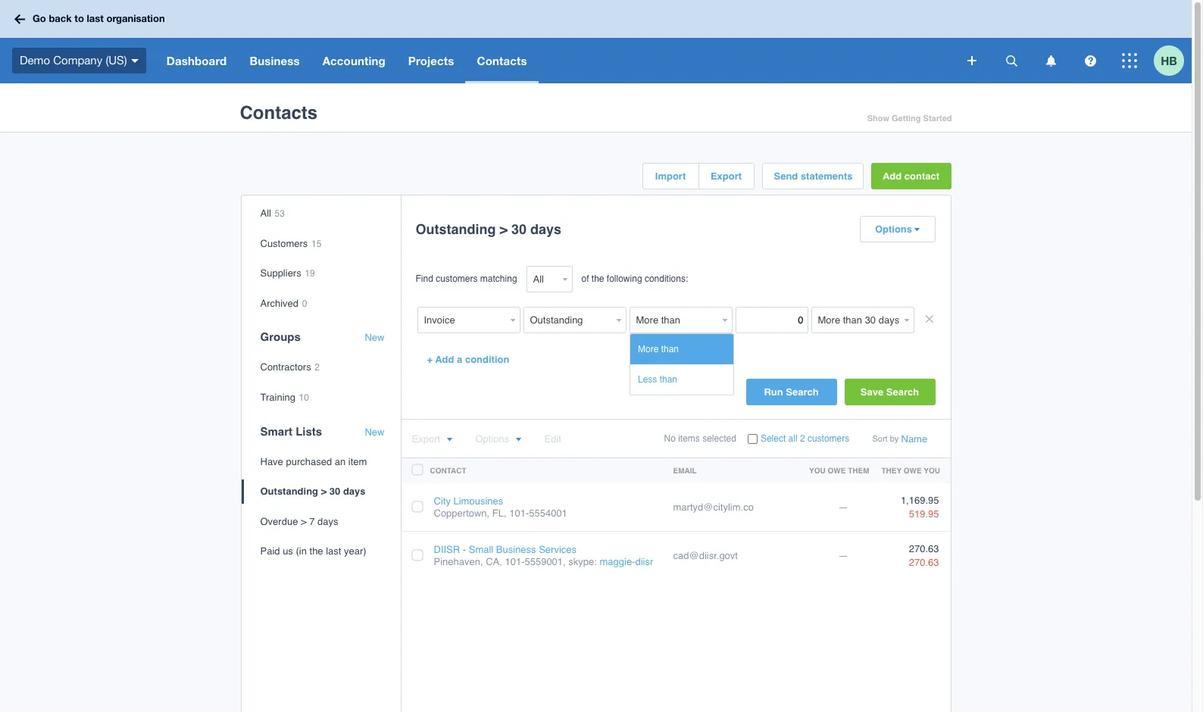 Task type: locate. For each thing, give the bounding box(es) containing it.
matching
[[480, 274, 517, 284]]

fl,
[[493, 508, 507, 519]]

el image down contact
[[914, 227, 920, 233]]

navigation containing dashboard
[[155, 38, 957, 83]]

conditions:
[[645, 274, 688, 284]]

smart
[[260, 425, 293, 438]]

1 vertical spatial export
[[412, 434, 440, 445]]

1 vertical spatial new
[[365, 426, 385, 438]]

accounting
[[323, 54, 386, 67]]

you down select all 2 customers
[[810, 466, 826, 475]]

> up matching in the left of the page
[[500, 221, 508, 237]]

0 vertical spatial el image
[[914, 227, 920, 233]]

dashboard
[[167, 54, 227, 67]]

30 up matching in the left of the page
[[512, 221, 527, 237]]

0 vertical spatial 30
[[512, 221, 527, 237]]

1 horizontal spatial options button
[[861, 217, 935, 242]]

0 vertical spatial new link
[[365, 332, 385, 344]]

organisation
[[106, 12, 165, 24]]

0 horizontal spatial export button
[[412, 434, 453, 445]]

15
[[312, 238, 322, 249]]

0 horizontal spatial options
[[476, 434, 510, 445]]

2 new link from the top
[[365, 426, 385, 438]]

accounting button
[[311, 38, 397, 83]]

0 horizontal spatial the
[[310, 546, 323, 557]]

customers up you owe them
[[808, 434, 850, 444]]

business inside dropdown button
[[250, 54, 300, 67]]

new for groups
[[365, 332, 385, 344]]

skype:
[[569, 556, 597, 568]]

owe for you
[[828, 466, 846, 475]]

options inside options button
[[875, 224, 913, 235]]

outstanding up overdue > 7 days
[[260, 486, 318, 497]]

0 horizontal spatial 30
[[330, 486, 341, 497]]

svg image
[[1006, 55, 1018, 66], [968, 56, 977, 65], [131, 59, 138, 63]]

city limousines coppertown, fl, 101-5554001
[[434, 496, 568, 519]]

30 down an
[[330, 486, 341, 497]]

you
[[810, 466, 826, 475], [924, 466, 941, 475]]

navigation
[[155, 38, 957, 83]]

2 vertical spatial >
[[301, 516, 307, 527]]

2 search from the left
[[887, 387, 920, 398]]

el image for options
[[914, 227, 920, 233]]

you up "1,169.95"
[[924, 466, 941, 475]]

1 horizontal spatial el image
[[914, 227, 920, 233]]

1 vertical spatial last
[[326, 546, 341, 557]]

0 horizontal spatial you
[[810, 466, 826, 475]]

overdue > 7 days
[[260, 516, 338, 527]]

the right of
[[592, 274, 605, 284]]

0 vertical spatial the
[[592, 274, 605, 284]]

1 search from the left
[[786, 387, 819, 398]]

last right to
[[87, 12, 104, 24]]

services
[[539, 544, 577, 556]]

0 horizontal spatial svg image
[[131, 59, 138, 63]]

customers right find
[[436, 274, 478, 284]]

0 horizontal spatial last
[[87, 12, 104, 24]]

options down add contact button
[[875, 224, 913, 235]]

1 vertical spatial days
[[343, 486, 366, 497]]

diisr - small business services link
[[434, 544, 577, 556]]

save search
[[861, 387, 920, 398]]

1 vertical spatial business
[[496, 544, 536, 556]]

last
[[87, 12, 104, 24], [326, 546, 341, 557]]

search right save
[[887, 387, 920, 398]]

101- right fl,
[[510, 508, 529, 519]]

1 horizontal spatial export
[[711, 171, 742, 182]]

1 horizontal spatial business
[[496, 544, 536, 556]]

new
[[365, 332, 385, 344], [365, 426, 385, 438]]

1 horizontal spatial options
[[875, 224, 913, 235]]

None text field
[[417, 307, 507, 334], [630, 307, 719, 334], [736, 307, 808, 334], [811, 307, 901, 334], [417, 307, 507, 334], [630, 307, 719, 334], [736, 307, 808, 334], [811, 307, 901, 334]]

contact
[[430, 466, 467, 475]]

1 vertical spatial contacts
[[240, 102, 318, 124]]

export button
[[699, 164, 754, 189], [412, 434, 453, 445]]

than
[[661, 344, 679, 355], [660, 375, 678, 385]]

1 new from the top
[[365, 332, 385, 344]]

0 horizontal spatial search
[[786, 387, 819, 398]]

1 vertical spatial export button
[[412, 434, 453, 445]]

overdue
[[260, 516, 298, 527]]

el image
[[914, 227, 920, 233], [447, 437, 453, 443]]

year)
[[344, 546, 367, 557]]

import
[[655, 171, 686, 182]]

1 vertical spatial add
[[435, 354, 454, 365]]

519.95
[[909, 509, 940, 520]]

customers
[[436, 274, 478, 284], [808, 434, 850, 444]]

1 vertical spatial 2
[[800, 434, 805, 444]]

options button for email
[[476, 434, 522, 445]]

All text field
[[526, 266, 559, 293]]

0 vertical spatial business
[[250, 54, 300, 67]]

item
[[349, 456, 367, 467]]

export
[[711, 171, 742, 182], [412, 434, 440, 445]]

business
[[250, 54, 300, 67], [496, 544, 536, 556]]

0 vertical spatial 101-
[[510, 508, 529, 519]]

of
[[582, 274, 589, 284]]

add
[[883, 171, 902, 182], [435, 354, 454, 365]]

last left year) at bottom
[[326, 546, 341, 557]]

search right "run" at the right bottom of page
[[786, 387, 819, 398]]

projects
[[408, 54, 454, 67]]

export button right import button at the top right
[[699, 164, 754, 189]]

1 vertical spatial options
[[476, 434, 510, 445]]

0 vertical spatial last
[[87, 12, 104, 24]]

0 vertical spatial than
[[661, 344, 679, 355]]

0 vertical spatial 270.63
[[909, 543, 940, 555]]

new link
[[365, 332, 385, 344], [365, 426, 385, 438]]

10
[[299, 393, 309, 403]]

1 horizontal spatial >
[[321, 486, 327, 497]]

1 vertical spatial than
[[660, 375, 678, 385]]

run search
[[764, 387, 819, 398]]

0 vertical spatial days
[[531, 221, 562, 237]]

1 horizontal spatial export button
[[699, 164, 754, 189]]

demo
[[20, 54, 50, 67]]

0 horizontal spatial days
[[318, 516, 338, 527]]

0 vertical spatial options
[[875, 224, 913, 235]]

outstanding > 30 days up matching in the left of the page
[[416, 221, 562, 237]]

0 vertical spatial —
[[839, 502, 849, 513]]

2 owe from the left
[[904, 466, 922, 475]]

0 vertical spatial customers
[[436, 274, 478, 284]]

1 vertical spatial el image
[[447, 437, 453, 443]]

1 horizontal spatial you
[[924, 466, 941, 475]]

edit button
[[545, 434, 562, 445]]

2 horizontal spatial days
[[531, 221, 562, 237]]

0 horizontal spatial outstanding > 30 days
[[260, 486, 366, 497]]

el image up contact
[[447, 437, 453, 443]]

0 horizontal spatial contacts
[[240, 102, 318, 124]]

new link for groups
[[365, 332, 385, 344]]

0 horizontal spatial 2
[[315, 363, 320, 373]]

1 vertical spatial the
[[310, 546, 323, 557]]

than right less at the right of page
[[660, 375, 678, 385]]

export right import button at the top right
[[711, 171, 742, 182]]

run
[[764, 387, 783, 398]]

0 vertical spatial contacts
[[477, 54, 527, 67]]

> down have purchased an item
[[321, 486, 327, 497]]

0 horizontal spatial el image
[[447, 437, 453, 443]]

1 vertical spatial 270.63
[[909, 557, 940, 569]]

0 vertical spatial new
[[365, 332, 385, 344]]

days down item
[[343, 486, 366, 497]]

export up contact
[[412, 434, 440, 445]]

add left contact
[[883, 171, 902, 182]]

contacts down business dropdown button
[[240, 102, 318, 124]]

name button
[[902, 434, 928, 445]]

0 vertical spatial >
[[500, 221, 508, 237]]

1 vertical spatial 101-
[[505, 556, 525, 568]]

1 — from the top
[[839, 502, 849, 513]]

101- down 'diisr - small business services' link
[[505, 556, 525, 568]]

more than
[[638, 344, 679, 355]]

more
[[638, 344, 659, 355]]

a
[[457, 354, 463, 365]]

add contact
[[883, 171, 940, 182]]

1 vertical spatial options button
[[476, 434, 522, 445]]

1 owe from the left
[[828, 466, 846, 475]]

options button down add contact button
[[861, 217, 935, 242]]

demo company (us) button
[[0, 38, 155, 83]]

1 horizontal spatial days
[[343, 486, 366, 497]]

2 right all
[[800, 434, 805, 444]]

new for smart lists
[[365, 426, 385, 438]]

than right more
[[661, 344, 679, 355]]

(us)
[[106, 54, 127, 67]]

days up all text field
[[531, 221, 562, 237]]

hb
[[1161, 53, 1178, 67]]

svg image
[[14, 14, 25, 24], [1123, 53, 1138, 68], [1046, 55, 1056, 66], [1085, 55, 1096, 66]]

0 horizontal spatial >
[[301, 516, 307, 527]]

the
[[592, 274, 605, 284], [310, 546, 323, 557]]

0 vertical spatial options button
[[861, 217, 935, 242]]

2 — from the top
[[839, 550, 849, 562]]

101-
[[510, 508, 529, 519], [505, 556, 525, 568]]

0 horizontal spatial business
[[250, 54, 300, 67]]

options button left edit
[[476, 434, 522, 445]]

+ add a condition
[[427, 354, 510, 365]]

add right '+'
[[435, 354, 454, 365]]

search for save search
[[887, 387, 920, 398]]

1 vertical spatial outstanding
[[260, 486, 318, 497]]

7
[[309, 516, 315, 527]]

2 right 'contractors'
[[315, 363, 320, 373]]

export button up contact
[[412, 434, 453, 445]]

days right the 7
[[318, 516, 338, 527]]

contacts right projects dropdown button
[[477, 54, 527, 67]]

2 vertical spatial days
[[318, 516, 338, 527]]

el image for export
[[447, 437, 453, 443]]

outstanding > 30 days down have purchased an item
[[260, 486, 366, 497]]

banner
[[0, 0, 1192, 83]]

1 vertical spatial new link
[[365, 426, 385, 438]]

1 horizontal spatial add
[[883, 171, 902, 182]]

> left the 7
[[301, 516, 307, 527]]

0 horizontal spatial owe
[[828, 466, 846, 475]]

getting
[[892, 114, 921, 124]]

1 horizontal spatial outstanding
[[416, 221, 496, 237]]

— for 270.63
[[839, 550, 849, 562]]

outstanding up 'find customers matching'
[[416, 221, 496, 237]]

0 horizontal spatial options button
[[476, 434, 522, 445]]

contacts
[[477, 54, 527, 67], [240, 102, 318, 124]]

contact
[[905, 171, 940, 182]]

purchased
[[286, 456, 332, 467]]

1 vertical spatial customers
[[808, 434, 850, 444]]

0 vertical spatial outstanding
[[416, 221, 496, 237]]

all
[[789, 434, 798, 444]]

2 new from the top
[[365, 426, 385, 438]]

them
[[848, 466, 870, 475]]

el image
[[516, 437, 522, 443]]

show getting started
[[868, 114, 952, 124]]

1 horizontal spatial 2
[[800, 434, 805, 444]]

owe left them
[[828, 466, 846, 475]]

1 horizontal spatial outstanding > 30 days
[[416, 221, 562, 237]]

2 you from the left
[[924, 466, 941, 475]]

svg image inside demo company (us) popup button
[[131, 59, 138, 63]]

None checkbox
[[748, 435, 758, 444]]

1 vertical spatial —
[[839, 550, 849, 562]]

owe right they
[[904, 466, 922, 475]]

0 vertical spatial 2
[[315, 363, 320, 373]]

the right (in
[[310, 546, 323, 557]]

1 horizontal spatial owe
[[904, 466, 922, 475]]

1 horizontal spatial customers
[[808, 434, 850, 444]]

1 vertical spatial outstanding > 30 days
[[260, 486, 366, 497]]

new link for smart lists
[[365, 426, 385, 438]]

1 horizontal spatial contacts
[[477, 54, 527, 67]]

1 horizontal spatial search
[[887, 387, 920, 398]]

1 new link from the top
[[365, 332, 385, 344]]

1 vertical spatial 30
[[330, 486, 341, 497]]

suppliers
[[260, 268, 301, 279]]

send statements
[[774, 171, 853, 182]]

2
[[315, 363, 320, 373], [800, 434, 805, 444]]

outstanding
[[416, 221, 496, 237], [260, 486, 318, 497]]

options left el image
[[476, 434, 510, 445]]



Task type: vqa. For each thing, say whether or not it's contained in the screenshot.
6140 at the left bottom of page
no



Task type: describe. For each thing, give the bounding box(es) containing it.
1 horizontal spatial 30
[[512, 221, 527, 237]]

save
[[861, 387, 884, 398]]

101- inside city limousines coppertown, fl, 101-5554001
[[510, 508, 529, 519]]

1 270.63 from the top
[[909, 543, 940, 555]]

-
[[463, 544, 466, 556]]

0 horizontal spatial outstanding
[[260, 486, 318, 497]]

go
[[33, 12, 46, 24]]

banner containing hb
[[0, 0, 1192, 83]]

limousines
[[454, 496, 504, 507]]

0 vertical spatial export
[[711, 171, 742, 182]]

selected
[[703, 434, 737, 444]]

demo company (us)
[[20, 54, 127, 67]]

53
[[275, 208, 285, 219]]

items
[[679, 434, 700, 444]]

archived
[[260, 298, 299, 309]]

contacts button
[[466, 38, 539, 83]]

1 you from the left
[[810, 466, 826, 475]]

2 horizontal spatial svg image
[[1006, 55, 1018, 66]]

training
[[260, 392, 296, 403]]

dashboard link
[[155, 38, 238, 83]]

all
[[260, 208, 271, 219]]

1 horizontal spatial last
[[326, 546, 341, 557]]

2 inside contractors 2
[[315, 363, 320, 373]]

diisr
[[636, 556, 654, 568]]

19
[[305, 268, 315, 279]]

send
[[774, 171, 798, 182]]

go back to last organisation link
[[9, 5, 174, 32]]

send statements button
[[763, 164, 863, 189]]

import button
[[643, 164, 698, 189]]

started
[[924, 114, 952, 124]]

less than
[[638, 375, 678, 385]]

5554001
[[529, 508, 568, 519]]

coppertown,
[[434, 508, 490, 519]]

svg image inside the go back to last organisation link
[[14, 14, 25, 24]]

+ add a condition button
[[416, 346, 521, 373]]

training 10
[[260, 392, 309, 403]]

condition
[[465, 354, 510, 365]]

Outstanding text field
[[523, 307, 613, 334]]

+
[[427, 354, 433, 365]]

1,169.95 519.95
[[901, 495, 940, 520]]

options for email
[[476, 434, 510, 445]]

select
[[761, 434, 786, 444]]

contacts inside popup button
[[477, 54, 527, 67]]

2 270.63 from the top
[[909, 557, 940, 569]]

0 vertical spatial outstanding > 30 days
[[416, 221, 562, 237]]

email
[[673, 466, 697, 475]]

1 vertical spatial >
[[321, 486, 327, 497]]

select all 2 customers
[[761, 434, 850, 444]]

smart lists
[[260, 425, 322, 438]]

city limousines link
[[434, 496, 504, 507]]

us
[[283, 546, 293, 557]]

maggie-diisr link
[[600, 556, 654, 568]]

0 vertical spatial add
[[883, 171, 902, 182]]

— for 1,169.95
[[839, 502, 849, 513]]

0 horizontal spatial export
[[412, 434, 440, 445]]

customers 15
[[260, 238, 322, 249]]

go back to last organisation
[[33, 12, 165, 24]]

of the following conditions:
[[582, 274, 688, 284]]

projects button
[[397, 38, 466, 83]]

run search button
[[746, 379, 837, 406]]

all 53
[[260, 208, 285, 219]]

diisr
[[434, 544, 460, 556]]

contractors 2
[[260, 362, 320, 373]]

business button
[[238, 38, 311, 83]]

0
[[302, 298, 307, 309]]

sort
[[873, 434, 888, 444]]

you owe them
[[810, 466, 870, 475]]

martyd@citylim.co
[[673, 502, 754, 513]]

no items selected
[[664, 434, 737, 444]]

diisr - small business services pinehaven, ca, 101-5559001, skype: maggie-diisr
[[434, 544, 654, 568]]

business inside the diisr - small business services pinehaven, ca, 101-5559001, skype: maggie-diisr
[[496, 544, 536, 556]]

contractors
[[260, 362, 311, 373]]

they
[[882, 466, 902, 475]]

ca,
[[486, 556, 502, 568]]

to
[[75, 12, 84, 24]]

by
[[890, 434, 899, 444]]

options for of the following conditions:
[[875, 224, 913, 235]]

5559001,
[[525, 556, 566, 568]]

paid
[[260, 546, 280, 557]]

customers
[[260, 238, 308, 249]]

0 vertical spatial export button
[[699, 164, 754, 189]]

pinehaven,
[[434, 556, 483, 568]]

owe for they
[[904, 466, 922, 475]]

1 horizontal spatial the
[[592, 274, 605, 284]]

options button for of the following conditions:
[[861, 217, 935, 242]]

(in
[[296, 546, 307, 557]]

search for run search
[[786, 387, 819, 398]]

cad@diisr.govt
[[673, 550, 738, 562]]

company
[[53, 54, 102, 67]]

add contact button
[[871, 163, 952, 189]]

maggie-
[[600, 556, 636, 568]]

show getting started link
[[868, 110, 952, 127]]

than for more than
[[661, 344, 679, 355]]

save search button
[[845, 379, 936, 406]]

they owe you
[[882, 466, 941, 475]]

1 horizontal spatial svg image
[[968, 56, 977, 65]]

name
[[902, 434, 928, 445]]

have purchased an item
[[260, 456, 367, 467]]

suppliers 19
[[260, 268, 315, 279]]

find customers matching
[[416, 274, 517, 284]]

lists
[[296, 425, 322, 438]]

101- inside the diisr - small business services pinehaven, ca, 101-5559001, skype: maggie-diisr
[[505, 556, 525, 568]]

0 horizontal spatial add
[[435, 354, 454, 365]]

than for less than
[[660, 375, 678, 385]]

0 horizontal spatial customers
[[436, 274, 478, 284]]

archived 0
[[260, 298, 307, 309]]

find
[[416, 274, 433, 284]]

270.63 270.63
[[909, 543, 940, 569]]

2 horizontal spatial >
[[500, 221, 508, 237]]

back
[[49, 12, 72, 24]]

groups
[[260, 331, 301, 344]]

no
[[664, 434, 676, 444]]



